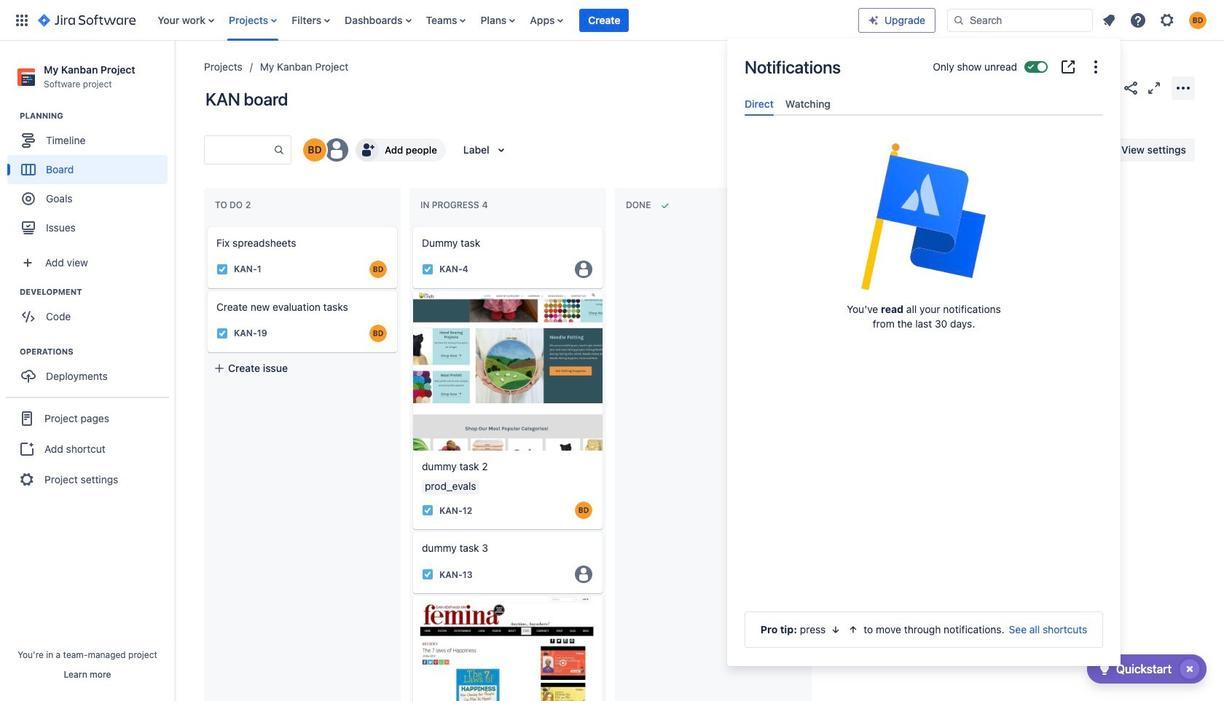 Task type: describe. For each thing, give the bounding box(es) containing it.
more image
[[1088, 58, 1105, 76]]

dismiss quickstart image
[[1179, 658, 1202, 682]]

1 horizontal spatial list
[[1096, 7, 1216, 33]]

star kan board image
[[1099, 79, 1117, 97]]

operations image
[[2, 343, 20, 361]]

notifications image
[[1101, 11, 1118, 29]]

enter full screen image
[[1146, 79, 1163, 97]]

2 task image from the top
[[422, 505, 434, 517]]

your profile and settings image
[[1190, 11, 1207, 29]]

sidebar navigation image
[[159, 58, 191, 87]]

in progress element
[[421, 200, 491, 211]]

settings image
[[1159, 11, 1177, 29]]

arrow down image
[[831, 625, 842, 636]]

Search this board text field
[[205, 137, 273, 163]]

Search field
[[948, 8, 1093, 32]]

0 vertical spatial task image
[[217, 264, 228, 276]]

help image
[[1130, 11, 1147, 29]]



Task type: locate. For each thing, give the bounding box(es) containing it.
2 heading from the top
[[20, 287, 174, 298]]

1 task image from the top
[[422, 264, 434, 276]]

group for operations icon
[[7, 346, 174, 396]]

appswitcher icon image
[[13, 11, 31, 29]]

development image
[[2, 284, 20, 301]]

2 vertical spatial heading
[[20, 346, 174, 358]]

dialog
[[728, 38, 1121, 667]]

heading
[[20, 110, 174, 122], [20, 287, 174, 298], [20, 346, 174, 358]]

0 vertical spatial heading
[[20, 110, 174, 122]]

tab panel
[[739, 116, 1109, 129]]

heading for operations icon
[[20, 346, 174, 358]]

2 vertical spatial task image
[[422, 570, 434, 581]]

import image
[[926, 141, 943, 159]]

group
[[7, 110, 174, 247], [7, 287, 174, 336], [7, 346, 174, 396], [6, 397, 169, 501]]

jira software image
[[38, 11, 136, 29], [38, 11, 136, 29]]

sidebar element
[[0, 41, 175, 702]]

list item
[[580, 0, 629, 40]]

banner
[[0, 0, 1225, 41]]

task image
[[217, 264, 228, 276], [217, 328, 228, 340], [422, 570, 434, 581]]

3 heading from the top
[[20, 346, 174, 358]]

group for development icon
[[7, 287, 174, 336]]

1 vertical spatial heading
[[20, 287, 174, 298]]

1 vertical spatial task image
[[422, 505, 434, 517]]

to do element
[[215, 200, 254, 211]]

create issue image
[[198, 217, 215, 235], [403, 217, 421, 235], [198, 281, 215, 299]]

open notifications in a new tab image
[[1060, 58, 1077, 76]]

planning image
[[2, 107, 20, 125]]

group for planning icon
[[7, 110, 174, 247]]

None search field
[[948, 8, 1093, 32]]

0 vertical spatial task image
[[422, 264, 434, 276]]

1 heading from the top
[[20, 110, 174, 122]]

more actions image
[[1175, 79, 1193, 97]]

add people image
[[359, 141, 376, 159]]

tab list
[[739, 92, 1109, 116]]

create issue image for to do element
[[198, 217, 215, 235]]

arrow up image
[[848, 625, 860, 636]]

heading for development icon
[[20, 287, 174, 298]]

create issue image for in progress element
[[403, 217, 421, 235]]

task image
[[422, 264, 434, 276], [422, 505, 434, 517]]

search image
[[953, 14, 965, 26]]

goal image
[[22, 193, 35, 206]]

0 horizontal spatial list
[[150, 0, 859, 40]]

heading for planning icon
[[20, 110, 174, 122]]

list
[[150, 0, 859, 40], [1096, 7, 1216, 33]]

1 vertical spatial task image
[[217, 328, 228, 340]]

primary element
[[9, 0, 859, 40]]



Task type: vqa. For each thing, say whether or not it's contained in the screenshot.
the top heading
yes



